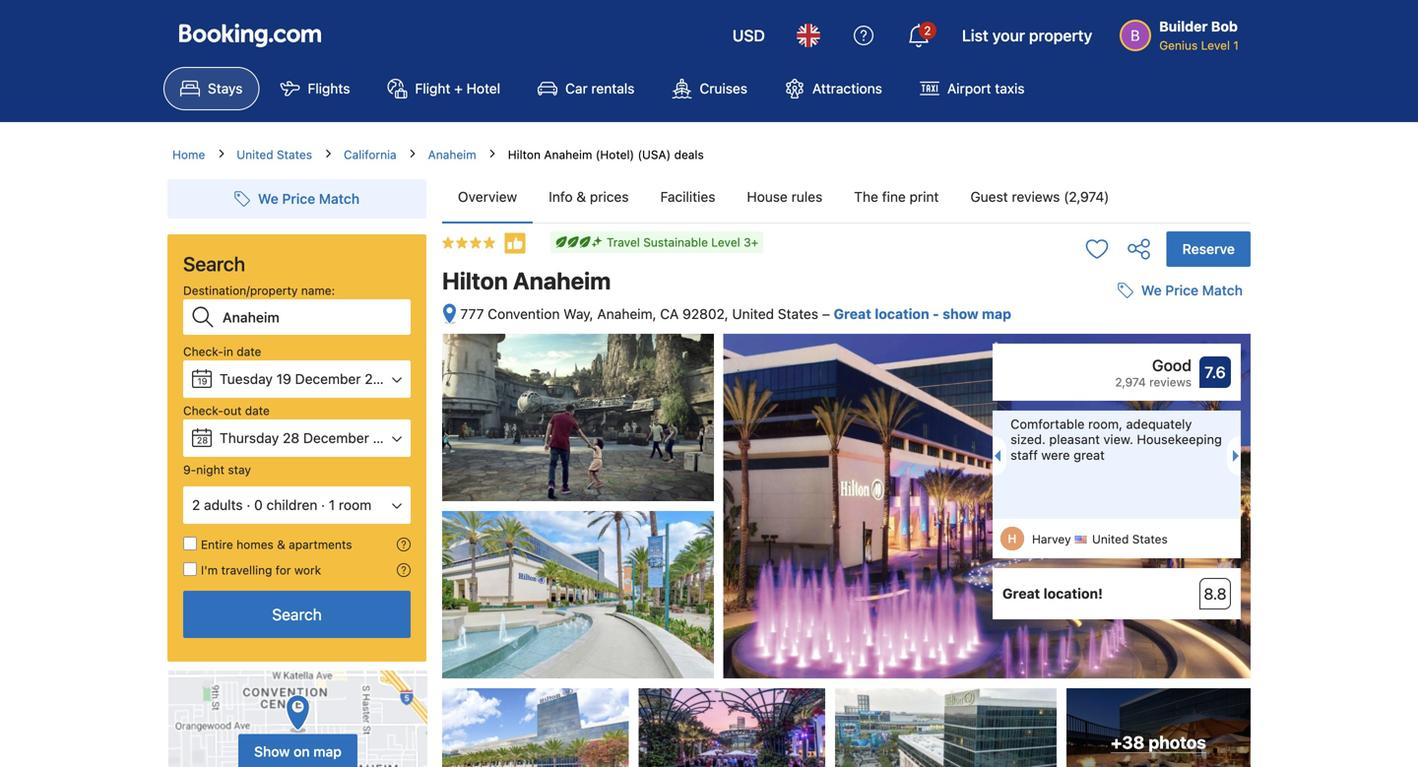 Task type: describe. For each thing, give the bounding box(es) containing it.
2 for 2
[[924, 24, 931, 37]]

anaheim for hilton anaheim (hotel) (usa) deals
[[544, 148, 592, 162]]

reserve button
[[1167, 231, 1251, 267]]

december for 19
[[295, 371, 361, 387]]

builder bob genius level 1
[[1159, 18, 1239, 52]]

info
[[549, 189, 573, 205]]

view.
[[1104, 432, 1133, 447]]

flights
[[308, 80, 350, 97]]

harvey
[[1032, 532, 1071, 546]]

airport taxis
[[947, 80, 1025, 97]]

1 horizontal spatial price
[[1165, 282, 1199, 299]]

92802,
[[683, 306, 728, 322]]

rentals
[[591, 80, 635, 97]]

& inside search section
[[277, 538, 285, 552]]

1 vertical spatial match
[[1202, 282, 1243, 299]]

your
[[993, 26, 1025, 45]]

photos
[[1149, 732, 1206, 753]]

facilities link
[[645, 171, 731, 223]]

hilton anaheim (hotel) (usa) deals link
[[508, 148, 704, 162]]

print
[[910, 189, 939, 205]]

great
[[1074, 447, 1105, 462]]

property
[[1029, 26, 1092, 45]]

prices
[[590, 189, 629, 205]]

777 convention way, anaheim, ca 92802, united states – great location - show map
[[460, 306, 1011, 322]]

hilton anaheim (hotel) (usa) deals
[[508, 148, 704, 162]]

united states link
[[237, 146, 312, 163]]

deals
[[674, 148, 704, 162]]

1 horizontal spatial united
[[732, 306, 774, 322]]

comfortable room, adequately sized. pleasant view. housekeeping staff were great
[[1011, 417, 1222, 462]]

777
[[460, 306, 484, 322]]

+38 photos link
[[1066, 689, 1251, 767]]

facilities
[[660, 189, 715, 205]]

(2,974)
[[1064, 189, 1109, 205]]

price inside search section
[[282, 191, 315, 207]]

info & prices
[[549, 189, 629, 205]]

were
[[1041, 447, 1070, 462]]

1 inside "builder bob genius level 1"
[[1233, 38, 1239, 52]]

flight + hotel link
[[371, 67, 517, 110]]

house rules link
[[731, 171, 838, 223]]

room,
[[1088, 417, 1123, 431]]

0
[[254, 497, 263, 513]]

car rentals link
[[521, 67, 651, 110]]

home link
[[172, 146, 205, 163]]

hotel
[[466, 80, 500, 97]]

scored 7.6 element
[[1200, 357, 1231, 388]]

we inside search section
[[258, 191, 278, 207]]

ca
[[660, 306, 679, 322]]

car rentals
[[565, 80, 635, 97]]

2 vertical spatial states
[[1132, 532, 1168, 546]]

2 button
[[895, 12, 942, 59]]

adequately
[[1126, 417, 1192, 431]]

flight
[[415, 80, 450, 97]]

i'm travelling for work
[[201, 563, 321, 577]]

1 vertical spatial we price match
[[1141, 282, 1243, 299]]

room
[[339, 497, 372, 513]]

info & prices link
[[533, 171, 645, 223]]

list your property link
[[950, 12, 1104, 59]]

homes
[[236, 538, 274, 552]]

good 2,974 reviews
[[1115, 356, 1192, 389]]

click to open map view image
[[442, 303, 457, 326]]

taxis
[[995, 80, 1025, 97]]

previous image
[[989, 450, 1001, 462]]

entire homes & apartments
[[201, 538, 352, 552]]

good
[[1152, 356, 1192, 375]]

2 adults · 0 children · 1 room button
[[183, 487, 411, 524]]

usd
[[732, 26, 765, 45]]

scored 8.8 element
[[1200, 578, 1231, 610]]

list your property
[[962, 26, 1092, 45]]

reviews inside "guest reviews (2,974)" link
[[1012, 189, 1060, 205]]

convention
[[488, 306, 560, 322]]

0 vertical spatial great
[[834, 306, 871, 322]]

in
[[223, 345, 233, 358]]

attractions
[[813, 80, 882, 97]]

0 vertical spatial united
[[237, 148, 273, 162]]

the fine print
[[854, 189, 939, 205]]

genius
[[1159, 38, 1198, 52]]

map inside search section
[[313, 744, 342, 760]]

1 inside dropdown button
[[329, 497, 335, 513]]

+38 photos
[[1111, 732, 1206, 753]]

usd button
[[721, 12, 777, 59]]

children
[[266, 497, 317, 513]]

search button
[[183, 591, 411, 638]]

stays
[[208, 80, 243, 97]]

work
[[294, 563, 321, 577]]

bob
[[1211, 18, 1238, 34]]

out
[[223, 404, 242, 418]]

airport
[[947, 80, 991, 97]]

pleasant
[[1049, 432, 1100, 447]]

california
[[344, 148, 397, 162]]

great location!
[[1003, 586, 1103, 602]]

hilton for hilton anaheim (hotel) (usa) deals
[[508, 148, 541, 162]]

on
[[294, 744, 310, 760]]

check-out date
[[183, 404, 270, 418]]

thursday 28 december 2023
[[220, 430, 406, 446]]

anaheim up overview
[[428, 148, 476, 162]]

valign  initial image
[[503, 231, 527, 255]]

7.6
[[1205, 363, 1226, 382]]

1 vertical spatial great
[[1003, 586, 1040, 602]]

stays link
[[163, 67, 259, 110]]

sustainable
[[643, 235, 708, 249]]



Task type: locate. For each thing, give the bounding box(es) containing it.
december up thursday 28 december 2023
[[295, 371, 361, 387]]

0 horizontal spatial level
[[711, 235, 740, 249]]

0 vertical spatial 1
[[1233, 38, 1239, 52]]

great left the location!
[[1003, 586, 1040, 602]]

location
[[875, 306, 929, 322]]

adults
[[204, 497, 243, 513]]

map right the on on the bottom left of the page
[[313, 744, 342, 760]]

we price match button inside search section
[[226, 181, 367, 217]]

0 horizontal spatial great
[[834, 306, 871, 322]]

reserve
[[1183, 241, 1235, 257]]

0 vertical spatial &
[[576, 189, 586, 205]]

1 vertical spatial 1
[[329, 497, 335, 513]]

1 horizontal spatial united states
[[1092, 532, 1168, 546]]

1 vertical spatial level
[[711, 235, 740, 249]]

home
[[172, 148, 205, 162]]

2 left adults
[[192, 497, 200, 513]]

28 right thursday
[[283, 430, 300, 446]]

2,974
[[1115, 375, 1146, 389]]

0 horizontal spatial 2
[[192, 497, 200, 513]]

date for check-out date
[[245, 404, 270, 418]]

19 right tuesday at the left of page
[[276, 371, 291, 387]]

0 vertical spatial price
[[282, 191, 315, 207]]

1 vertical spatial search
[[272, 605, 322, 624]]

2023 for tuesday 19 december 2023
[[365, 371, 398, 387]]

1 horizontal spatial we price match button
[[1110, 273, 1251, 308]]

1 horizontal spatial 2
[[924, 24, 931, 37]]

1 vertical spatial &
[[277, 538, 285, 552]]

guest reviews (2,974) link
[[955, 171, 1125, 223]]

0 horizontal spatial united
[[237, 148, 273, 162]]

0 vertical spatial date
[[237, 345, 261, 358]]

we price match button down reserve button
[[1110, 273, 1251, 308]]

flights link
[[263, 67, 367, 110]]

1 vertical spatial hilton
[[442, 267, 508, 294]]

travelling
[[221, 563, 272, 577]]

great
[[834, 306, 871, 322], [1003, 586, 1040, 602]]

0 vertical spatial hilton
[[508, 148, 541, 162]]

·
[[246, 497, 250, 513], [321, 497, 325, 513]]

1 horizontal spatial states
[[778, 306, 818, 322]]

Where are you going? field
[[215, 299, 411, 335]]

0 horizontal spatial reviews
[[1012, 189, 1060, 205]]

0 horizontal spatial we price match button
[[226, 181, 367, 217]]

anaheim link
[[428, 146, 476, 163]]

we price match button
[[226, 181, 367, 217], [1110, 273, 1251, 308]]

1 horizontal spatial we
[[1141, 282, 1162, 299]]

28
[[283, 430, 300, 446], [197, 435, 208, 446]]

search section
[[160, 163, 434, 767]]

1 horizontal spatial &
[[576, 189, 586, 205]]

19 down check-in date
[[197, 376, 207, 387]]

overview link
[[442, 171, 533, 223]]

1 horizontal spatial reviews
[[1149, 375, 1192, 389]]

1 horizontal spatial level
[[1201, 38, 1230, 52]]

1 horizontal spatial ·
[[321, 497, 325, 513]]

0 vertical spatial we price match button
[[226, 181, 367, 217]]

price
[[282, 191, 315, 207], [1165, 282, 1199, 299]]

9-night stay
[[183, 463, 251, 477]]

1 vertical spatial december
[[303, 430, 369, 446]]

· right children in the bottom of the page
[[321, 497, 325, 513]]

1 down bob
[[1233, 38, 1239, 52]]

reviews right "guest"
[[1012, 189, 1060, 205]]

united right harvey
[[1092, 532, 1129, 546]]

28 up night
[[197, 435, 208, 446]]

date right out
[[245, 404, 270, 418]]

price down united states link
[[282, 191, 315, 207]]

entire
[[201, 538, 233, 552]]

-
[[933, 306, 939, 322]]

united right home link
[[237, 148, 273, 162]]

2 left list
[[924, 24, 931, 37]]

level down bob
[[1201, 38, 1230, 52]]

december for 28
[[303, 430, 369, 446]]

2 adults · 0 children · 1 room
[[192, 497, 372, 513]]

map
[[982, 306, 1011, 322], [313, 744, 342, 760]]

check- down tuesday at the left of page
[[183, 404, 223, 418]]

date for check-in date
[[237, 345, 261, 358]]

your account menu builder bob genius level 1 element
[[1120, 9, 1247, 54]]

check-
[[183, 345, 223, 358], [183, 404, 223, 418]]

hilton for hilton anaheim
[[442, 267, 508, 294]]

show on map
[[254, 744, 342, 760]]

staff
[[1011, 447, 1038, 462]]

we'll show you stays where you can have the entire place to yourself image
[[397, 538, 411, 552], [397, 538, 411, 552]]

0 vertical spatial reviews
[[1012, 189, 1060, 205]]

destination/property
[[183, 284, 298, 297]]

1 vertical spatial 2023
[[373, 430, 406, 446]]

states
[[277, 148, 312, 162], [778, 306, 818, 322], [1132, 532, 1168, 546]]

states left –
[[778, 306, 818, 322]]

cruises link
[[655, 67, 764, 110]]

0 vertical spatial match
[[319, 191, 360, 207]]

1 · from the left
[[246, 497, 250, 513]]

1 vertical spatial we price match button
[[1110, 273, 1251, 308]]

1 horizontal spatial search
[[272, 605, 322, 624]]

2 check- from the top
[[183, 404, 223, 418]]

search down work
[[272, 605, 322, 624]]

& right info
[[576, 189, 586, 205]]

1 vertical spatial 2
[[192, 497, 200, 513]]

2 for 2 adults · 0 children · 1 room
[[192, 497, 200, 513]]

+38
[[1111, 732, 1145, 753]]

if you select this option, we'll show you popular business travel features like breakfast, wifi and free parking. image
[[397, 563, 411, 577]]

0 vertical spatial check-
[[183, 345, 223, 358]]

match down the california
[[319, 191, 360, 207]]

tuesday
[[220, 371, 273, 387]]

map right show
[[982, 306, 1011, 322]]

united
[[237, 148, 273, 162], [732, 306, 774, 322], [1092, 532, 1129, 546]]

(hotel)
[[596, 148, 634, 162]]

search
[[183, 252, 245, 275], [272, 605, 322, 624]]

fine
[[882, 189, 906, 205]]

· left 0
[[246, 497, 250, 513]]

united states right harvey
[[1092, 532, 1168, 546]]

0 vertical spatial map
[[982, 306, 1011, 322]]

the
[[854, 189, 878, 205]]

level inside "builder bob genius level 1"
[[1201, 38, 1230, 52]]

1 horizontal spatial 1
[[1233, 38, 1239, 52]]

night
[[196, 463, 225, 477]]

rated good element
[[1003, 354, 1192, 377]]

flight + hotel
[[415, 80, 500, 97]]

1 horizontal spatial great
[[1003, 586, 1040, 602]]

if you select this option, we'll show you popular business travel features like breakfast, wifi and free parking. image
[[397, 563, 411, 577]]

2 horizontal spatial united
[[1092, 532, 1129, 546]]

match
[[319, 191, 360, 207], [1202, 282, 1243, 299]]

level left 3+
[[711, 235, 740, 249]]

2 vertical spatial united
[[1092, 532, 1129, 546]]

0 horizontal spatial 1
[[329, 497, 335, 513]]

0 vertical spatial search
[[183, 252, 245, 275]]

we price match inside search section
[[258, 191, 360, 207]]

the fine print link
[[838, 171, 955, 223]]

1 vertical spatial price
[[1165, 282, 1199, 299]]

booking.com image
[[179, 24, 321, 47]]

0 horizontal spatial we price match
[[258, 191, 360, 207]]

0 horizontal spatial &
[[277, 538, 285, 552]]

1 vertical spatial check-
[[183, 404, 223, 418]]

1 horizontal spatial map
[[982, 306, 1011, 322]]

0 vertical spatial december
[[295, 371, 361, 387]]

0 horizontal spatial ·
[[246, 497, 250, 513]]

i'm
[[201, 563, 218, 577]]

next image
[[1233, 450, 1245, 462]]

–
[[822, 306, 830, 322]]

0 vertical spatial 2023
[[365, 371, 398, 387]]

0 horizontal spatial search
[[183, 252, 245, 275]]

1 horizontal spatial match
[[1202, 282, 1243, 299]]

way,
[[564, 306, 594, 322]]

1 vertical spatial date
[[245, 404, 270, 418]]

& inside info & prices link
[[576, 189, 586, 205]]

match inside search section
[[319, 191, 360, 207]]

rules
[[791, 189, 823, 205]]

location!
[[1044, 586, 1103, 602]]

2 inside dropdown button
[[924, 24, 931, 37]]

we up good
[[1141, 282, 1162, 299]]

0 vertical spatial states
[[277, 148, 312, 162]]

date right the in
[[237, 345, 261, 358]]

hilton up 777
[[442, 267, 508, 294]]

search up 'destination/property' on the top left of the page
[[183, 252, 245, 275]]

price down reserve button
[[1165, 282, 1199, 299]]

great location - show map button
[[834, 306, 1011, 322]]

& up for
[[277, 538, 285, 552]]

2 · from the left
[[321, 497, 325, 513]]

1 vertical spatial united states
[[1092, 532, 1168, 546]]

builder
[[1159, 18, 1208, 34]]

reviews inside good 2,974 reviews
[[1149, 375, 1192, 389]]

overview
[[458, 189, 517, 205]]

car
[[565, 80, 588, 97]]

2023 for thursday 28 december 2023
[[373, 430, 406, 446]]

reviews down good
[[1149, 375, 1192, 389]]

9-
[[183, 463, 196, 477]]

search inside button
[[272, 605, 322, 624]]

anaheim for hilton anaheim
[[513, 267, 611, 294]]

december down tuesday 19 december 2023
[[303, 430, 369, 446]]

0 horizontal spatial map
[[313, 744, 342, 760]]

1 left room
[[329, 497, 335, 513]]

we
[[258, 191, 278, 207], [1141, 282, 1162, 299]]

name:
[[301, 284, 335, 297]]

1 vertical spatial states
[[778, 306, 818, 322]]

attractions link
[[768, 67, 899, 110]]

we price match down united states link
[[258, 191, 360, 207]]

0 vertical spatial united states
[[237, 148, 312, 162]]

hilton anaheim
[[442, 267, 611, 294]]

for
[[276, 563, 291, 577]]

check-in date
[[183, 345, 261, 358]]

0 horizontal spatial we
[[258, 191, 278, 207]]

check- up tuesday at the left of page
[[183, 345, 223, 358]]

0 horizontal spatial 19
[[197, 376, 207, 387]]

1 horizontal spatial 19
[[276, 371, 291, 387]]

states right harvey
[[1132, 532, 1168, 546]]

1 vertical spatial we
[[1141, 282, 1162, 299]]

match down reserve button
[[1202, 282, 1243, 299]]

show
[[943, 306, 979, 322]]

2 horizontal spatial states
[[1132, 532, 1168, 546]]

0 vertical spatial we price match
[[258, 191, 360, 207]]

check- for out
[[183, 404, 223, 418]]

2023
[[365, 371, 398, 387], [373, 430, 406, 446]]

+
[[454, 80, 463, 97]]

united states down flights link
[[237, 148, 312, 162]]

2 inside dropdown button
[[192, 497, 200, 513]]

1 vertical spatial map
[[313, 744, 342, 760]]

hilton up overview
[[508, 148, 541, 162]]

we price match down reserve button
[[1141, 282, 1243, 299]]

guest reviews (2,974)
[[970, 189, 1109, 205]]

we price match button down united states link
[[226, 181, 367, 217]]

0 vertical spatial we
[[258, 191, 278, 207]]

1 horizontal spatial 28
[[283, 430, 300, 446]]

anaheim,
[[597, 306, 656, 322]]

apartments
[[289, 538, 352, 552]]

0 horizontal spatial united states
[[237, 148, 312, 162]]

check- for in
[[183, 345, 223, 358]]

california link
[[344, 146, 397, 163]]

3+
[[744, 235, 759, 249]]

0 horizontal spatial price
[[282, 191, 315, 207]]

united right 92802,
[[732, 306, 774, 322]]

0 horizontal spatial 28
[[197, 435, 208, 446]]

states down flights link
[[277, 148, 312, 162]]

0 vertical spatial level
[[1201, 38, 1230, 52]]

hilton
[[508, 148, 541, 162], [442, 267, 508, 294]]

anaheim up info
[[544, 148, 592, 162]]

great right –
[[834, 306, 871, 322]]

housekeeping
[[1137, 432, 1222, 447]]

0 horizontal spatial match
[[319, 191, 360, 207]]

1 horizontal spatial we price match
[[1141, 282, 1243, 299]]

anaheim up way,
[[513, 267, 611, 294]]

1 vertical spatial united
[[732, 306, 774, 322]]

december
[[295, 371, 361, 387], [303, 430, 369, 446]]

1 check- from the top
[[183, 345, 223, 358]]

0 vertical spatial 2
[[924, 24, 931, 37]]

0 horizontal spatial states
[[277, 148, 312, 162]]

we down united states link
[[258, 191, 278, 207]]

we price match
[[258, 191, 360, 207], [1141, 282, 1243, 299]]

1 vertical spatial reviews
[[1149, 375, 1192, 389]]

thursday
[[220, 430, 279, 446]]



Task type: vqa. For each thing, say whether or not it's contained in the screenshot.
2023 related to Thursday 28 December 2023
yes



